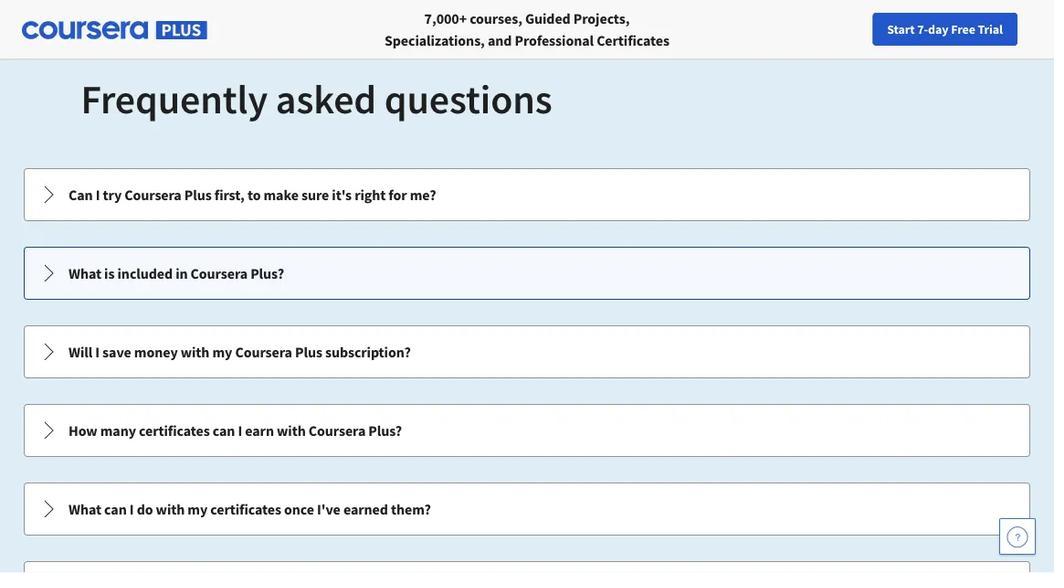 Task type: vqa. For each thing, say whether or not it's contained in the screenshot.
'UNIVERSITY OF MICHIGAN' image
no



Task type: locate. For each thing, give the bounding box(es) containing it.
can left 'earn'
[[213, 421, 235, 440]]

0 horizontal spatial plus?
[[251, 264, 284, 282]]

1 vertical spatial my
[[188, 500, 208, 518]]

my
[[213, 343, 233, 361], [188, 500, 208, 518]]

earn
[[245, 421, 274, 440]]

with for coursera
[[181, 343, 210, 361]]

is
[[104, 264, 115, 282]]

i
[[96, 186, 100, 204], [95, 343, 100, 361], [238, 421, 242, 440], [130, 500, 134, 518]]

coursera right 'earn'
[[309, 421, 366, 440]]

what can i do with my certificates once i've earned them?
[[69, 500, 431, 518]]

money
[[134, 343, 178, 361]]

i've
[[317, 500, 341, 518]]

how
[[69, 421, 98, 440]]

right
[[355, 186, 386, 204]]

how many certificates can i earn with coursera plus?
[[69, 421, 402, 440]]

1 vertical spatial can
[[104, 500, 127, 518]]

coursera image
[[9, 15, 125, 44]]

courses,
[[470, 9, 523, 27]]

coursera
[[125, 186, 182, 204], [191, 264, 248, 282], [235, 343, 292, 361], [309, 421, 366, 440]]

coursera up 'earn'
[[235, 343, 292, 361]]

0 horizontal spatial can
[[104, 500, 127, 518]]

i left try in the top left of the page
[[96, 186, 100, 204]]

1 vertical spatial with
[[277, 421, 306, 440]]

plus? inside dropdown button
[[251, 264, 284, 282]]

plus
[[184, 186, 212, 204], [295, 343, 323, 361]]

can i try coursera plus first, to make sure it's right for me?
[[69, 186, 437, 204]]

0 vertical spatial certificates
[[139, 421, 210, 440]]

will
[[69, 343, 92, 361]]

subscription?
[[325, 343, 411, 361]]

1 horizontal spatial plus
[[295, 343, 323, 361]]

frequently
[[81, 73, 268, 124]]

what inside dropdown button
[[69, 264, 101, 282]]

i left 'earn'
[[238, 421, 242, 440]]

certificates
[[139, 421, 210, 440], [211, 500, 281, 518]]

list containing can i try coursera plus first, to make sure it's right for me?
[[22, 166, 1033, 573]]

trial
[[979, 21, 1004, 37]]

what is included in coursera plus?
[[69, 264, 284, 282]]

what
[[69, 264, 101, 282], [69, 500, 101, 518]]

plus left subscription?
[[295, 343, 323, 361]]

0 vertical spatial plus?
[[251, 264, 284, 282]]

1 horizontal spatial can
[[213, 421, 235, 440]]

certificates
[[597, 31, 670, 49]]

plus? down to
[[251, 264, 284, 282]]

plus? down subscription?
[[369, 421, 402, 440]]

certificates left once
[[211, 500, 281, 518]]

with inside dropdown button
[[181, 343, 210, 361]]

start 7-day free trial
[[888, 21, 1004, 37]]

0 vertical spatial my
[[213, 343, 233, 361]]

my inside dropdown button
[[213, 343, 233, 361]]

can
[[69, 186, 93, 204]]

what can i do with my certificates once i've earned them? button
[[25, 484, 1030, 535]]

1 horizontal spatial my
[[213, 343, 233, 361]]

how many certificates can i earn with coursera plus? button
[[25, 405, 1030, 456]]

2 what from the top
[[69, 500, 101, 518]]

list
[[22, 166, 1033, 573]]

1 vertical spatial plus
[[295, 343, 323, 361]]

me?
[[410, 186, 437, 204]]

with right the do
[[156, 500, 185, 518]]

them?
[[391, 500, 431, 518]]

certificates right many
[[139, 421, 210, 440]]

1 horizontal spatial certificates
[[211, 500, 281, 518]]

plus?
[[251, 264, 284, 282], [369, 421, 402, 440]]

0 vertical spatial plus
[[184, 186, 212, 204]]

show notifications image
[[857, 23, 879, 45]]

2 vertical spatial with
[[156, 500, 185, 518]]

projects,
[[574, 9, 630, 27]]

1 vertical spatial what
[[69, 500, 101, 518]]

what inside dropdown button
[[69, 500, 101, 518]]

plus? inside dropdown button
[[369, 421, 402, 440]]

my inside dropdown button
[[188, 500, 208, 518]]

try
[[103, 186, 122, 204]]

will i save money with my coursera plus subscription? button
[[25, 326, 1030, 378]]

can
[[213, 421, 235, 440], [104, 500, 127, 518]]

7,000+ courses, guided projects, specializations, and professional certificates
[[385, 9, 670, 49]]

0 horizontal spatial my
[[188, 500, 208, 518]]

day
[[929, 21, 949, 37]]

0 vertical spatial what
[[69, 264, 101, 282]]

my right money
[[213, 343, 233, 361]]

can left the do
[[104, 500, 127, 518]]

1 horizontal spatial plus?
[[369, 421, 402, 440]]

included
[[117, 264, 173, 282]]

1 what from the top
[[69, 264, 101, 282]]

what left the do
[[69, 500, 101, 518]]

what left the is
[[69, 264, 101, 282]]

with right money
[[181, 343, 210, 361]]

1 vertical spatial plus?
[[369, 421, 402, 440]]

plus left the first,
[[184, 186, 212, 204]]

free
[[952, 21, 976, 37]]

with
[[181, 343, 210, 361], [277, 421, 306, 440], [156, 500, 185, 518]]

earned
[[344, 500, 388, 518]]

i left the do
[[130, 500, 134, 518]]

my right the do
[[188, 500, 208, 518]]

professional
[[515, 31, 594, 49]]

frequently asked questions
[[81, 73, 553, 124]]

0 vertical spatial with
[[181, 343, 210, 361]]

with right 'earn'
[[277, 421, 306, 440]]



Task type: describe. For each thing, give the bounding box(es) containing it.
questions
[[385, 73, 553, 124]]

specializations,
[[385, 31, 485, 49]]

to
[[248, 186, 261, 204]]

what for what is included in coursera plus?
[[69, 264, 101, 282]]

7,000+
[[425, 9, 467, 27]]

what for what can i do with my certificates once i've earned them?
[[69, 500, 101, 518]]

in
[[176, 264, 188, 282]]

asked
[[276, 73, 377, 124]]

coursera inside dropdown button
[[309, 421, 366, 440]]

for
[[389, 186, 407, 204]]

0 horizontal spatial plus
[[184, 186, 212, 204]]

my for certificates
[[188, 500, 208, 518]]

with for certificates
[[156, 500, 185, 518]]

guided
[[526, 9, 571, 27]]

coursera right try in the top left of the page
[[125, 186, 182, 204]]

do
[[137, 500, 153, 518]]

it's
[[332, 186, 352, 204]]

help center image
[[1007, 526, 1029, 548]]

i right will
[[95, 343, 100, 361]]

7-
[[918, 21, 929, 37]]

start 7-day free trial button
[[873, 13, 1018, 46]]

make
[[264, 186, 299, 204]]

0 horizontal spatial certificates
[[139, 421, 210, 440]]

once
[[284, 500, 314, 518]]

save
[[102, 343, 131, 361]]

will i save money with my coursera plus subscription?
[[69, 343, 411, 361]]

what is included in coursera plus? button
[[25, 248, 1030, 299]]

many
[[100, 421, 136, 440]]

coursera right in
[[191, 264, 248, 282]]

my for coursera
[[213, 343, 233, 361]]

start
[[888, 21, 916, 37]]

1 vertical spatial certificates
[[211, 500, 281, 518]]

first,
[[215, 186, 245, 204]]

and
[[488, 31, 512, 49]]

0 vertical spatial can
[[213, 421, 235, 440]]

can i try coursera plus first, to make sure it's right for me? button
[[25, 169, 1030, 220]]

coursera plus image
[[22, 21, 208, 39]]

sure
[[302, 186, 329, 204]]



